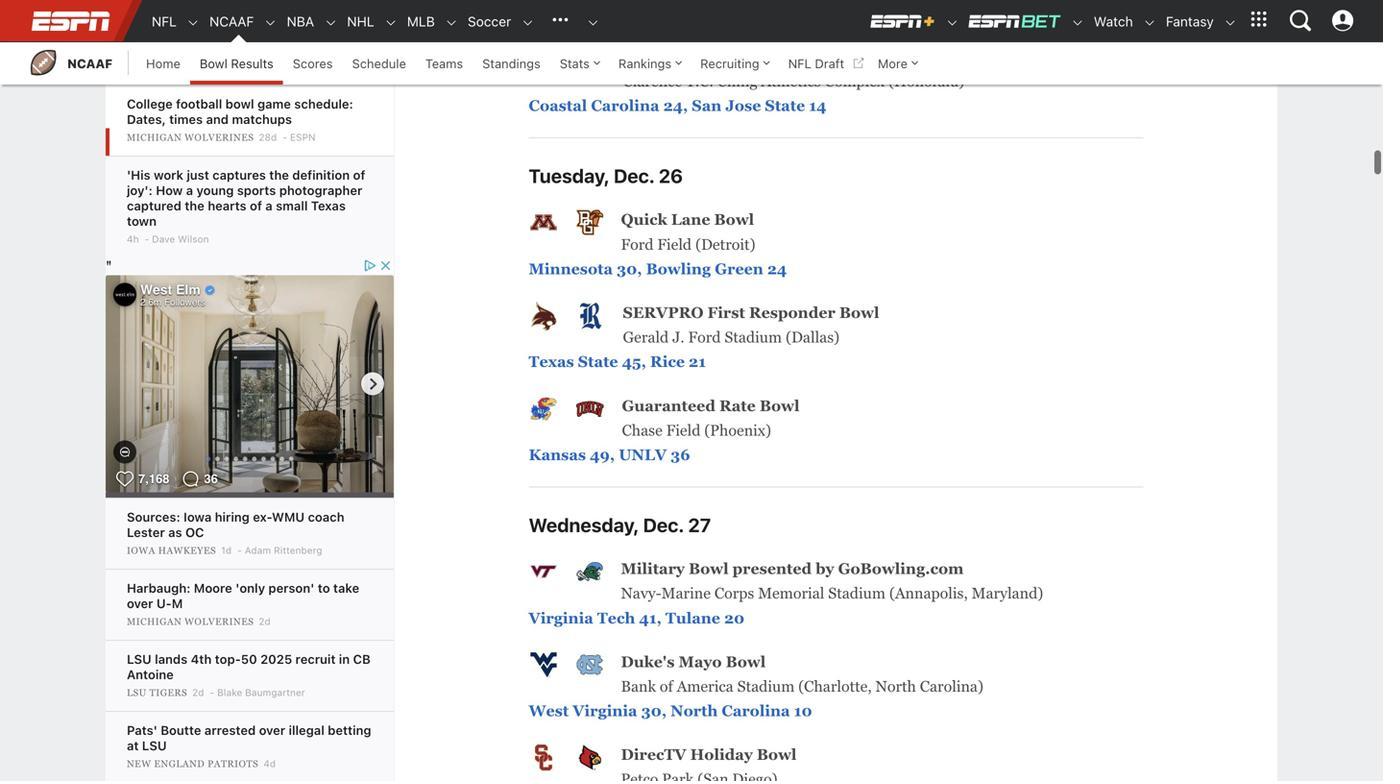 Task type: locate. For each thing, give the bounding box(es) containing it.
bowl up (detroit)
[[715, 211, 754, 228]]

1 horizontal spatial ncaaf
[[210, 13, 254, 29]]

0 vertical spatial carolina
[[591, 97, 660, 114]]

0 vertical spatial ncaaf
[[210, 13, 254, 29]]

0 horizontal spatial over
[[127, 596, 153, 611]]

30, inside duke's mayo bowl bank of america stadium (charlotte, north carolina) west virginia 30, north carolina 10
[[642, 703, 667, 720]]

texas
[[311, 198, 346, 213], [529, 353, 574, 371]]

0 vertical spatial virginia
[[529, 610, 594, 627]]

1 horizontal spatial carolina
[[722, 703, 790, 720]]

30, left bowling
[[617, 260, 642, 278]]

10
[[794, 703, 813, 720]]

the
[[269, 168, 289, 182], [185, 198, 205, 213]]

0 horizontal spatial carolina
[[591, 97, 660, 114]]

0 vertical spatial ford
[[621, 236, 654, 253]]

0 vertical spatial field
[[658, 236, 692, 253]]

michigan wolverines link down times
[[127, 132, 257, 143]]

2 vertical spatial stadium
[[738, 678, 795, 695]]

top-
[[215, 652, 241, 666]]

1 horizontal spatial iowa
[[184, 510, 212, 524]]

1 vertical spatial texas
[[529, 353, 574, 371]]

nhl
[[347, 13, 374, 29]]

2d down harbaugh: moore 'only person' to take over u-m link
[[259, 616, 271, 627]]

dec. for wednesday,
[[643, 514, 684, 536]]

person'
[[269, 581, 315, 595]]

bowl inside guaranteed rate bowl chase field (phoenix) kansas 49, unlv 36
[[760, 397, 800, 414]]

1 vertical spatial michigan wolverines link
[[127, 616, 257, 628]]

times
[[169, 112, 203, 126]]

watch link
[[1085, 1, 1134, 42]]

2 horizontal spatial of
[[660, 678, 673, 695]]

45,
[[622, 353, 647, 371]]

as
[[168, 525, 182, 540]]

of right "definition"
[[353, 168, 366, 182]]

of up the west virginia 30, north carolina 10 link
[[660, 678, 673, 695]]

0 horizontal spatial a
[[186, 183, 193, 197]]

2d right tigers
[[192, 687, 204, 698]]

texas state 45, rice 21 link
[[529, 353, 706, 371]]

field up 36
[[667, 422, 701, 439]]

the down young on the top of the page
[[185, 198, 205, 213]]

rittenberg
[[274, 545, 322, 556]]

1 vertical spatial ford
[[689, 329, 721, 346]]

stadium up 10
[[738, 678, 795, 695]]

bowl
[[763, 48, 803, 65], [200, 56, 228, 71], [715, 211, 754, 228], [840, 304, 880, 321], [760, 397, 800, 414], [689, 560, 729, 578], [726, 653, 766, 671], [757, 746, 797, 764]]

2 michigan wolverines link from the top
[[127, 616, 257, 628]]

ncaaf link left home
[[29, 42, 113, 85]]

captured
[[127, 198, 182, 213]]

wolverines inside harbaugh: moore 'only person' to take over u-m michigan wolverines 2d
[[185, 616, 254, 627]]

carolina left 10
[[722, 703, 790, 720]]

0 vertical spatial lsu
[[127, 652, 152, 666]]

at
[[127, 739, 139, 753]]

marine
[[662, 585, 711, 602]]

u-
[[157, 596, 172, 611]]

2 vertical spatial lsu
[[142, 739, 167, 753]]

virginia inside duke's mayo bowl bank of america stadium (charlotte, north carolina) west virginia 30, north carolina 10
[[573, 703, 638, 720]]

0 horizontal spatial ncaaf
[[67, 56, 113, 71]]

27
[[688, 514, 711, 536]]

1 vertical spatial wolverines
[[185, 616, 254, 627]]

how
[[156, 183, 183, 197]]

michigan wolverines link
[[127, 132, 257, 143], [127, 616, 257, 628]]

england
[[154, 759, 205, 769]]

schedule:
[[294, 97, 353, 111]]

michigan down the dates,
[[127, 132, 182, 143]]

more
[[878, 56, 908, 71]]

soccer
[[468, 13, 511, 29]]

0 vertical spatial wolverines
[[185, 132, 254, 143]]

1 vertical spatial north
[[671, 703, 718, 720]]

iowa
[[184, 510, 212, 524], [127, 545, 155, 556]]

bowl right rate
[[760, 397, 800, 414]]

texas left 45,
[[529, 353, 574, 371]]

30, down "bank"
[[642, 703, 667, 720]]

of
[[353, 168, 366, 182], [250, 198, 262, 213], [660, 678, 673, 695]]

a down sports
[[266, 198, 273, 213]]

lands
[[155, 652, 188, 666]]

state
[[765, 97, 805, 114], [578, 353, 618, 371]]

1 vertical spatial carolina
[[722, 703, 790, 720]]

ford up 21
[[689, 329, 721, 346]]

0 vertical spatial state
[[765, 97, 805, 114]]

field for (phoenix)
[[667, 422, 701, 439]]

1 michigan wolverines link from the top
[[127, 132, 257, 143]]

hawkeyes
[[158, 545, 216, 556]]

0 vertical spatial the
[[269, 168, 289, 182]]

field
[[658, 236, 692, 253], [667, 422, 701, 439]]

lsu lands 4th top-50 2025 recruit in cb antoine
[[127, 652, 371, 682]]

michigan wolverines link for college football bowl game schedule: dates, times and matchups
[[127, 132, 257, 143]]

1 horizontal spatial over
[[259, 723, 286, 738]]

dec. for tuesday,
[[614, 165, 655, 187]]

carolina)
[[920, 678, 984, 695]]

wolverines down moore
[[185, 616, 254, 627]]

bowl left results
[[200, 56, 228, 71]]

0 horizontal spatial ford
[[621, 236, 654, 253]]

0 horizontal spatial state
[[578, 353, 618, 371]]

dec. left "27"
[[643, 514, 684, 536]]

2 michigan from the top
[[127, 616, 182, 627]]

0 vertical spatial stadium
[[725, 329, 782, 346]]

1 vertical spatial lsu
[[127, 688, 147, 698]]

town
[[127, 214, 157, 228]]

schedule link
[[343, 42, 416, 85]]

bowl inside military bowl presented by gobowling.com navy-marine corps memorial stadium (annapolis, maryland) virginia tech 41, tulane 20
[[689, 560, 729, 578]]

1 vertical spatial 2d
[[192, 687, 204, 698]]

1 vertical spatial of
[[250, 198, 262, 213]]

1 vertical spatial virginia
[[573, 703, 638, 720]]

1 vertical spatial state
[[578, 353, 618, 371]]

1 vertical spatial stadium
[[829, 585, 886, 602]]

28d
[[259, 132, 277, 143]]

0 horizontal spatial iowa
[[127, 545, 155, 556]]

1 vertical spatial nfl
[[789, 56, 812, 71]]

0 vertical spatial nfl
[[152, 13, 177, 29]]

texas inside 'his work just captures the definition of joy': how a young sports photographer captured the hearts of a small texas town
[[311, 198, 346, 213]]

1 horizontal spatial north
[[876, 678, 917, 695]]

blake
[[217, 687, 242, 698]]

0 vertical spatial michigan wolverines link
[[127, 132, 257, 143]]

iowa down lester
[[127, 545, 155, 556]]

west virginia 30, north carolina 10 link
[[529, 703, 813, 720]]

america
[[677, 678, 734, 695]]

0 vertical spatial texas
[[311, 198, 346, 213]]

24
[[768, 260, 787, 278]]

21
[[689, 353, 706, 371]]

lsu for lsu lands 4th top-50 2025 recruit in cb antoine
[[127, 652, 152, 666]]

dec. left 26
[[614, 165, 655, 187]]

bowl up (dallas)
[[840, 304, 880, 321]]

harbaugh: moore 'only person' to take over u-m link
[[127, 581, 360, 611]]

(phoenix)
[[705, 422, 772, 439]]

lsu inside lsu tigers 2d
[[127, 688, 147, 698]]

bowl results
[[200, 56, 274, 71]]

field for (detroit)
[[658, 236, 692, 253]]

over
[[127, 596, 153, 611], [259, 723, 286, 738]]

1 vertical spatial field
[[667, 422, 701, 439]]

wolverines down and
[[185, 132, 254, 143]]

49,
[[590, 446, 615, 464]]

complex
[[825, 73, 885, 90]]

4h
[[127, 234, 139, 245]]

bowl down 20
[[726, 653, 766, 671]]

lsu inside lsu lands 4th top-50 2025 recruit in cb antoine
[[127, 652, 152, 666]]

new
[[127, 759, 151, 769]]

nfl link
[[142, 1, 177, 42]]

1 horizontal spatial texas
[[529, 353, 574, 371]]

0 horizontal spatial nfl
[[152, 13, 177, 29]]

virginia
[[529, 610, 594, 627], [573, 703, 638, 720]]

minnesota
[[529, 260, 613, 278]]

0 horizontal spatial texas
[[311, 198, 346, 213]]

26
[[659, 165, 683, 187]]

1 vertical spatial michigan
[[127, 616, 182, 627]]

iowa up the oc
[[184, 510, 212, 524]]

lsu down pats'
[[142, 739, 167, 753]]

baumgartner
[[245, 687, 305, 698]]

ncaaf image
[[29, 48, 58, 77]]

north down 'america' in the bottom of the page
[[671, 703, 718, 720]]

navy-
[[621, 585, 662, 602]]

tulane
[[666, 610, 721, 627]]

carolina inside easypost hawai'i bowl clarence t.c. ching athletics complex (honolulu) coastal carolina 24, san jose state 14
[[591, 97, 660, 114]]

1 horizontal spatial state
[[765, 97, 805, 114]]

bowl down 10
[[757, 746, 797, 764]]

quick
[[621, 211, 668, 228]]

1 vertical spatial 30,
[[642, 703, 667, 720]]

nfl
[[152, 13, 177, 29], [789, 56, 812, 71]]

0 vertical spatial north
[[876, 678, 917, 695]]

michigan inside harbaugh: moore 'only person' to take over u-m michigan wolverines 2d
[[127, 616, 182, 627]]

stadium down first
[[725, 329, 782, 346]]

stadium inside military bowl presented by gobowling.com navy-marine corps memorial stadium (annapolis, maryland) virginia tech 41, tulane 20
[[829, 585, 886, 602]]

lsu down antoine
[[127, 688, 147, 698]]

photographer
[[279, 183, 363, 197]]

state left 45,
[[578, 353, 618, 371]]

over left u-
[[127, 596, 153, 611]]

draft
[[815, 56, 845, 71]]

stadium down the by
[[829, 585, 886, 602]]

a
[[186, 183, 193, 197], [266, 198, 273, 213]]

0 vertical spatial iowa
[[184, 510, 212, 524]]

guaranteed rate bowl chase field (phoenix) kansas 49, unlv 36
[[529, 397, 800, 464]]

a down just
[[186, 183, 193, 197]]

state down athletics
[[765, 97, 805, 114]]

1 horizontal spatial ford
[[689, 329, 721, 346]]

bowl inside easypost hawai'i bowl clarence t.c. ching athletics complex (honolulu) coastal carolina 24, san jose state 14
[[763, 48, 803, 65]]

1d
[[221, 545, 232, 556]]

0 horizontal spatial ncaaf link
[[29, 42, 113, 85]]

north left carolina)
[[876, 678, 917, 695]]

field inside guaranteed rate bowl chase field (phoenix) kansas 49, unlv 36
[[667, 422, 701, 439]]

iowa hawkeyes 1d
[[127, 545, 232, 556]]

over up 4d at the bottom of page
[[259, 723, 286, 738]]

state inside easypost hawai'i bowl clarence t.c. ching athletics complex (honolulu) coastal carolina 24, san jose state 14
[[765, 97, 805, 114]]

2 wolverines from the top
[[185, 616, 254, 627]]

virginia left tech
[[529, 610, 594, 627]]

1 horizontal spatial nfl
[[789, 56, 812, 71]]

nfl up athletics
[[789, 56, 812, 71]]

1 wolverines from the top
[[185, 132, 254, 143]]

1 vertical spatial over
[[259, 723, 286, 738]]

0 vertical spatial 2d
[[259, 616, 271, 627]]

1 vertical spatial a
[[266, 198, 273, 213]]

0 vertical spatial over
[[127, 596, 153, 611]]

field inside quick lane bowl ford field (detroit) minnesota 30, bowling green 24
[[658, 236, 692, 253]]

0 vertical spatial a
[[186, 183, 193, 197]]

college football bowl game schedule: dates, times and matchups link
[[127, 97, 353, 126]]

michigan down u-
[[127, 616, 182, 627]]

2 vertical spatial of
[[660, 678, 673, 695]]

ford down quick
[[621, 236, 654, 253]]

ncaaf link up bowl results on the top
[[200, 1, 254, 42]]

virginia down "bank"
[[573, 703, 638, 720]]

ncaaf
[[210, 13, 254, 29], [67, 56, 113, 71]]

30, inside quick lane bowl ford field (detroit) minnesota 30, bowling green 24
[[617, 260, 642, 278]]

texas down photographer
[[311, 198, 346, 213]]

'his work just captures the definition of joy': how a young sports photographer captured the hearts of a small texas town
[[127, 168, 366, 228]]

1 michigan from the top
[[127, 132, 182, 143]]

lsu up antoine
[[127, 652, 152, 666]]

0 vertical spatial dec.
[[614, 165, 655, 187]]

easypost
[[623, 48, 695, 65]]

field up bowling
[[658, 236, 692, 253]]

1 vertical spatial dec.
[[643, 514, 684, 536]]

lsu
[[127, 652, 152, 666], [127, 688, 147, 698], [142, 739, 167, 753]]

0 vertical spatial michigan
[[127, 132, 182, 143]]

ncaaf up bowl results on the top
[[210, 13, 254, 29]]

1 vertical spatial iowa
[[127, 545, 155, 556]]

michigan wolverines link for harbaugh: moore 'only person' to take over u-m
[[127, 616, 257, 628]]

oc
[[185, 525, 204, 540]]

bowl up marine
[[689, 560, 729, 578]]

bowl up athletics
[[763, 48, 803, 65]]

home link
[[137, 42, 190, 85]]

0 vertical spatial 30,
[[617, 260, 642, 278]]

michigan wolverines link down "m"
[[127, 616, 257, 628]]

northwestern 14, utah 7
[[529, 4, 721, 21]]

nfl up home
[[152, 13, 177, 29]]

iowa inside the iowa hawkeyes 1d
[[127, 545, 155, 556]]

sources:
[[127, 510, 180, 524]]

ncaaf right ncaaf image
[[67, 56, 113, 71]]

illegal
[[289, 723, 325, 738]]

moore
[[194, 581, 232, 595]]

bowl inside the servpro first responder bowl gerald j. ford stadium (dallas) texas state 45, rice 21
[[840, 304, 880, 321]]

the up sports
[[269, 168, 289, 182]]

bowl inside quick lane bowl ford field (detroit) minnesota 30, bowling green 24
[[715, 211, 754, 228]]

wolverines inside 'michigan wolverines 28d'
[[185, 132, 254, 143]]

lsu tigers 2d
[[127, 687, 204, 698]]

1 horizontal spatial of
[[353, 168, 366, 182]]

of down sports
[[250, 198, 262, 213]]

0 vertical spatial of
[[353, 168, 366, 182]]

0 horizontal spatial the
[[185, 198, 205, 213]]

1 horizontal spatial 2d
[[259, 616, 271, 627]]

carolina down clarence
[[591, 97, 660, 114]]

michigan inside 'michigan wolverines 28d'
[[127, 132, 182, 143]]

41,
[[639, 610, 662, 627]]



Task type: vqa. For each thing, say whether or not it's contained in the screenshot.
Nba
yes



Task type: describe. For each thing, give the bounding box(es) containing it.
over inside harbaugh: moore 'only person' to take over u-m michigan wolverines 2d
[[127, 596, 153, 611]]

antoine
[[127, 667, 174, 682]]

1 vertical spatial the
[[185, 198, 205, 213]]

football
[[176, 97, 222, 111]]

more link
[[869, 42, 927, 85]]

hiring
[[215, 510, 250, 524]]

nba link
[[277, 1, 314, 42]]

bowl
[[226, 97, 254, 111]]

just
[[187, 168, 209, 182]]

mayo
[[679, 653, 722, 671]]

recruit
[[296, 652, 336, 666]]

servpro
[[623, 304, 704, 321]]

hawai'i
[[698, 48, 759, 65]]

0 horizontal spatial 2d
[[192, 687, 204, 698]]

ford inside the servpro first responder bowl gerald j. ford stadium (dallas) texas state 45, rice 21
[[689, 329, 721, 346]]

texas inside the servpro first responder bowl gerald j. ford stadium (dallas) texas state 45, rice 21
[[529, 353, 574, 371]]

virginia tech 41, tulane 20 link
[[529, 610, 745, 627]]

west
[[529, 703, 569, 720]]

1 horizontal spatial a
[[266, 198, 273, 213]]

'only
[[236, 581, 265, 595]]

1 horizontal spatial ncaaf link
[[200, 1, 254, 42]]

minnesota 30, bowling green 24 link
[[529, 260, 787, 278]]

responder
[[749, 304, 836, 321]]

standings link
[[473, 42, 550, 85]]

michigan wolverines 28d
[[127, 132, 277, 143]]

bowl inside duke's mayo bowl bank of america stadium (charlotte, north carolina) west virginia 30, north carolina 10
[[726, 653, 766, 671]]

kansas 49, unlv 36 link
[[529, 446, 691, 464]]

boutte
[[161, 723, 201, 738]]

athletics
[[761, 73, 821, 90]]

0 horizontal spatial north
[[671, 703, 718, 720]]

pats' boutte arrested over illegal betting at lsu new england patriots 4d
[[127, 723, 372, 769]]

nba
[[287, 13, 314, 29]]

stadium inside duke's mayo bowl bank of america stadium (charlotte, north carolina) west virginia 30, north carolina 10
[[738, 678, 795, 695]]

'his
[[127, 168, 151, 182]]

teams link
[[416, 42, 473, 85]]

4th
[[191, 652, 212, 666]]

cb
[[353, 652, 371, 666]]

bowling
[[646, 260, 711, 278]]

bank
[[621, 678, 656, 695]]

virginia inside military bowl presented by gobowling.com navy-marine corps memorial stadium (annapolis, maryland) virginia tech 41, tulane 20
[[529, 610, 594, 627]]

military bowl presented by gobowling.com navy-marine corps memorial stadium (annapolis, maryland) virginia tech 41, tulane 20
[[529, 560, 1044, 627]]

nfl for nfl draft
[[789, 56, 812, 71]]

guaranteed
[[622, 397, 716, 414]]

nfl for nfl
[[152, 13, 177, 29]]

home
[[146, 56, 181, 71]]

stats link
[[550, 42, 609, 85]]

watch
[[1094, 13, 1134, 29]]

(honolulu)
[[889, 73, 965, 90]]

young
[[197, 183, 234, 197]]

harbaugh:
[[127, 581, 191, 595]]

san
[[692, 97, 722, 114]]

corps
[[715, 585, 755, 602]]

arrested
[[205, 723, 256, 738]]

directv holiday bowl
[[621, 746, 797, 764]]

lsu for lsu tigers 2d
[[127, 688, 147, 698]]

j.
[[673, 329, 685, 346]]

bowl results link
[[190, 42, 283, 85]]

lsu tigers link
[[127, 687, 190, 699]]

jose
[[726, 97, 761, 114]]

tigers
[[150, 688, 188, 698]]

adam
[[245, 545, 271, 556]]

advertisement element
[[106, 258, 394, 498]]

ford inside quick lane bowl ford field (detroit) minnesota 30, bowling green 24
[[621, 236, 654, 253]]

stadium inside the servpro first responder bowl gerald j. ford stadium (dallas) texas state 45, rice 21
[[725, 329, 782, 346]]

wednesday,
[[529, 514, 639, 536]]

northwestern 14, utah 7 link
[[529, 4, 721, 21]]

servpro first responder bowl gerald j. ford stadium (dallas) texas state 45, rice 21
[[529, 304, 880, 371]]

duke's mayo bowl bank of america stadium (charlotte, north carolina) west virginia 30, north carolina 10
[[529, 653, 984, 720]]

carolina inside duke's mayo bowl bank of america stadium (charlotte, north carolina) west virginia 30, north carolina 10
[[722, 703, 790, 720]]

teams
[[426, 56, 463, 71]]

work
[[154, 168, 184, 182]]

results
[[231, 56, 274, 71]]

of inside duke's mayo bowl bank of america stadium (charlotte, north carolina) west virginia 30, north carolina 10
[[660, 678, 673, 695]]

7
[[713, 4, 721, 21]]

green
[[715, 260, 764, 278]]

presented
[[733, 560, 812, 578]]

tech
[[598, 610, 636, 627]]

new england patriots link
[[127, 758, 262, 770]]

unlv
[[619, 446, 667, 464]]

joy':
[[127, 183, 153, 197]]

over inside pats' boutte arrested over illegal betting at lsu new england patriots 4d
[[259, 723, 286, 738]]

2d inside harbaugh: moore 'only person' to take over u-m michigan wolverines 2d
[[259, 616, 271, 627]]

sports
[[237, 183, 276, 197]]

lester
[[127, 525, 165, 540]]

sources: iowa hiring ex-wmu coach lester as oc
[[127, 510, 345, 540]]

recruiting
[[701, 56, 760, 71]]

rate
[[720, 397, 756, 414]]

college
[[127, 97, 173, 111]]

lane
[[672, 211, 711, 228]]

lsu inside pats' boutte arrested over illegal betting at lsu new england patriots 4d
[[142, 739, 167, 753]]

m
[[172, 596, 183, 611]]

adam rittenberg
[[245, 545, 322, 556]]

state inside the servpro first responder bowl gerald j. ford stadium (dallas) texas state 45, rice 21
[[578, 353, 618, 371]]

clarence
[[623, 73, 682, 90]]

pats'
[[127, 723, 158, 738]]

1 vertical spatial ncaaf
[[67, 56, 113, 71]]

wmu
[[272, 510, 305, 524]]

nhl link
[[338, 1, 374, 42]]

iowa hawkeyes link
[[127, 545, 219, 556]]

mlb
[[407, 13, 435, 29]]

duke's
[[621, 653, 675, 671]]

1 horizontal spatial the
[[269, 168, 289, 182]]

coach
[[308, 510, 345, 524]]

wilson
[[178, 234, 209, 245]]

quick lane bowl ford field (detroit) minnesota 30, bowling green 24
[[529, 211, 787, 278]]

iowa inside sources: iowa hiring ex-wmu coach lester as oc
[[184, 510, 212, 524]]

0 horizontal spatial of
[[250, 198, 262, 213]]

kansas
[[529, 446, 586, 464]]

chase
[[622, 422, 663, 439]]



